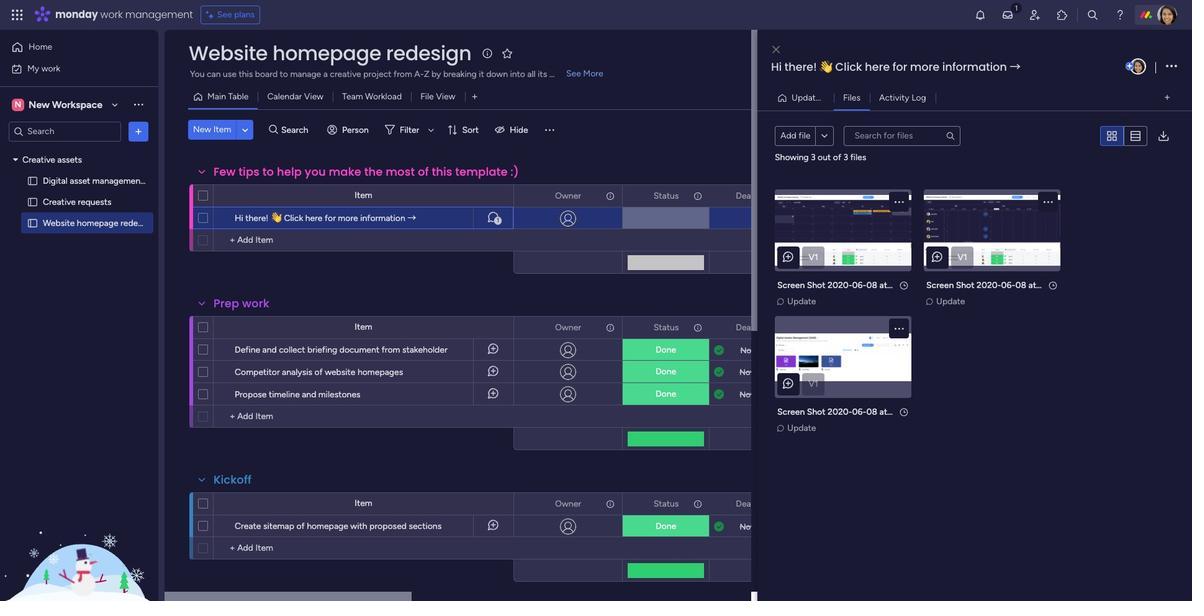 Task type: vqa. For each thing, say whether or not it's contained in the screenshot.
homepage inside list box
yes



Task type: locate. For each thing, give the bounding box(es) containing it.
1 horizontal spatial and
[[302, 390, 317, 400]]

screen shot 2020-06-08 at 11.05.30.png
[[778, 407, 939, 418]]

work for prep
[[242, 296, 270, 311]]

nov left 20
[[740, 368, 755, 377]]

notifications image
[[975, 9, 987, 21]]

redesign up the file
[[386, 39, 472, 67]]

new inside 'workspace selection' element
[[29, 98, 50, 110]]

1 vertical spatial creative
[[43, 197, 76, 207]]

Website homepage redesign field
[[186, 39, 475, 67]]

hi up + add item text box
[[235, 213, 243, 224]]

and
[[263, 345, 277, 355], [302, 390, 317, 400]]

of right out
[[834, 152, 842, 163]]

1 done from the top
[[656, 345, 677, 355]]

public board image
[[27, 175, 39, 187], [27, 196, 39, 208]]

0 vertical spatial owner field
[[552, 189, 585, 203]]

v2 done deadline image left nov 26
[[715, 521, 724, 533]]

most
[[386, 164, 415, 180]]

hide button
[[490, 120, 536, 140]]

1 vertical spatial owner field
[[552, 321, 585, 335]]

propose
[[235, 390, 267, 400]]

option inside list box
[[0, 149, 158, 151]]

deadline
[[736, 190, 770, 201], [736, 322, 770, 333], [736, 499, 770, 509]]

there! up updates / 1 button
[[785, 59, 817, 75]]

20
[[757, 368, 767, 377]]

work inside button
[[41, 63, 60, 74]]

0 vertical spatial new
[[29, 98, 50, 110]]

owner field for prep work
[[552, 321, 585, 335]]

2 vertical spatial owner
[[555, 499, 582, 509]]

0 vertical spatial status
[[654, 190, 679, 201]]

person button
[[322, 120, 376, 140]]

→
[[1010, 59, 1022, 75], [408, 213, 416, 224]]

0 horizontal spatial hi there!   👋  click here for more information  →
[[235, 213, 416, 224]]

0 vertical spatial hi there!   👋  click here for more information  →
[[772, 59, 1022, 75]]

v2 done deadline image left nov 12
[[715, 345, 724, 356]]

2 public board image from the top
[[27, 196, 39, 208]]

view right the file
[[436, 91, 456, 102]]

hi there!   👋  click here for more information  → down you
[[235, 213, 416, 224]]

column information image
[[606, 191, 616, 201], [606, 323, 616, 333], [693, 323, 703, 333], [606, 499, 616, 509]]

1 horizontal spatial 3
[[844, 152, 849, 163]]

v1 for screen shot 2020-06-08 at 11.25.05.png
[[958, 252, 968, 263]]

timeline
[[269, 390, 300, 400]]

item
[[214, 124, 231, 135], [355, 190, 373, 201], [355, 322, 373, 332], [355, 498, 373, 509]]

proposed
[[370, 521, 407, 532]]

None search field
[[845, 126, 961, 146]]

creative assets
[[22, 154, 82, 165]]

option
[[0, 149, 158, 151]]

prep work
[[214, 296, 270, 311]]

more down make
[[338, 213, 358, 224]]

4 done from the top
[[656, 521, 677, 532]]

file actions image for 11.26.37.png
[[894, 196, 906, 208]]

0 vertical spatial v2 done deadline image
[[715, 366, 724, 378]]

management for asset
[[92, 176, 144, 186]]

caret down image
[[13, 155, 18, 164]]

1 v2 done deadline image from the top
[[715, 366, 724, 378]]

workload
[[365, 91, 402, 102]]

2 vertical spatial owner field
[[552, 497, 585, 511]]

n
[[15, 99, 21, 110]]

creative right caret down icon
[[22, 154, 55, 165]]

1 vertical spatial website
[[43, 218, 75, 228]]

options image
[[693, 185, 702, 207], [693, 317, 702, 338], [605, 494, 614, 515], [693, 494, 702, 515]]

0 horizontal spatial website homepage redesign
[[43, 218, 154, 228]]

08 left 11.25.05.png
[[1016, 280, 1027, 291]]

information down the
[[361, 213, 406, 224]]

0 vertical spatial hi
[[772, 59, 782, 75]]

see left more
[[567, 68, 582, 79]]

item for kickoff
[[355, 498, 373, 509]]

inbox image
[[1002, 9, 1015, 21]]

hi
[[772, 59, 782, 75], [235, 213, 243, 224]]

apps image
[[1057, 9, 1069, 21]]

08 left 11.05.30.png
[[867, 407, 878, 418]]

more up log
[[911, 59, 940, 75]]

1 vertical spatial redesign
[[121, 218, 154, 228]]

v2 done deadline image left nov 20
[[715, 366, 724, 378]]

1 horizontal spatial for
[[893, 59, 908, 75]]

shot for screen shot 2020-06-08 at 11.25.05.png
[[957, 280, 975, 291]]

add view image
[[473, 92, 478, 102], [1166, 93, 1171, 103]]

Few tips to help you make the most of this template :) field
[[211, 164, 522, 180]]

1 vertical spatial column information image
[[693, 499, 703, 509]]

v2 done deadline image
[[715, 345, 724, 356], [715, 521, 724, 533]]

add file button
[[775, 126, 816, 146]]

new inside 'button'
[[193, 124, 211, 135]]

v1
[[809, 252, 819, 263], [958, 252, 968, 263], [809, 379, 819, 390]]

0 horizontal spatial more
[[338, 213, 358, 224]]

0 horizontal spatial view
[[304, 91, 324, 102]]

plans
[[234, 9, 255, 20]]

11.25.05.png
[[1039, 280, 1088, 291]]

new down main
[[193, 124, 211, 135]]

file actions image for 11.05.30.png
[[894, 322, 906, 335]]

update button for screen shot 2020-06-08 at 11.26.37.png
[[775, 295, 820, 309]]

more
[[911, 59, 940, 75], [338, 213, 358, 224]]

1 horizontal spatial redesign
[[386, 39, 472, 67]]

0 vertical spatial work
[[100, 7, 123, 22]]

table
[[228, 91, 249, 102]]

1 vertical spatial new
[[193, 124, 211, 135]]

deadline field for kickoff
[[733, 497, 773, 511]]

for up activity log
[[893, 59, 908, 75]]

1
[[833, 92, 836, 103], [497, 217, 500, 224]]

Hi there!   👋  Click here for more information  → field
[[769, 59, 1124, 75]]

/
[[827, 92, 831, 103]]

0 horizontal spatial there!
[[246, 213, 269, 224]]

public board image left digital
[[27, 175, 39, 187]]

monday work management
[[55, 7, 193, 22]]

0 horizontal spatial 3
[[812, 152, 816, 163]]

1 horizontal spatial click
[[836, 59, 863, 75]]

nov left 26
[[740, 522, 755, 532]]

status for third status field from the bottom
[[654, 190, 679, 201]]

v2 done deadline image for nov 12
[[715, 345, 724, 356]]

nov 12
[[741, 346, 766, 355]]

of right sitemap
[[297, 521, 305, 532]]

v1 up screen shot 2020-06-08 at 11.26.37.png at the right of page
[[809, 252, 819, 263]]

1 horizontal spatial website homepage redesign
[[189, 39, 472, 67]]

3 deadline from the top
[[736, 499, 770, 509]]

3 left files
[[844, 152, 849, 163]]

assets
[[57, 154, 82, 165]]

add file
[[781, 130, 811, 141]]

1 vertical spatial deadline field
[[733, 321, 773, 335]]

0 horizontal spatial james peterson image
[[1131, 58, 1147, 75]]

add view image up sort
[[473, 92, 478, 102]]

work inside field
[[242, 296, 270, 311]]

this
[[432, 164, 453, 180]]

new
[[29, 98, 50, 110], [193, 124, 211, 135]]

see left plans
[[217, 9, 232, 20]]

3 status from the top
[[654, 499, 679, 509]]

nov 28
[[740, 390, 767, 399]]

item up document
[[355, 322, 373, 332]]

updates / 1
[[792, 92, 836, 103]]

0 horizontal spatial and
[[263, 345, 277, 355]]

files button
[[834, 88, 871, 108]]

add to favorites image
[[502, 47, 514, 59]]

sort
[[463, 125, 479, 135]]

options image
[[1167, 58, 1178, 75], [132, 125, 145, 138], [605, 185, 614, 207], [605, 317, 614, 338]]

file actions image
[[894, 196, 906, 208], [894, 322, 906, 335]]

deadline for few tips to help you make the most of this template :)
[[736, 190, 770, 201]]

lottie animation image
[[0, 476, 158, 601]]

1 horizontal spatial more
[[911, 59, 940, 75]]

0 vertical spatial 1
[[833, 92, 836, 103]]

more inside field
[[911, 59, 940, 75]]

1 horizontal spatial information
[[943, 59, 1008, 75]]

1 vertical spatial see
[[567, 68, 582, 79]]

screen
[[778, 280, 805, 291], [927, 280, 955, 291], [778, 407, 805, 418]]

0 vertical spatial click
[[836, 59, 863, 75]]

0 vertical spatial creative
[[22, 154, 55, 165]]

0 vertical spatial information
[[943, 59, 1008, 75]]

there! up + add item text box
[[246, 213, 269, 224]]

add view image up download icon
[[1166, 93, 1171, 103]]

06- left 11.26.37.png
[[853, 280, 867, 291]]

see for see more
[[567, 68, 582, 79]]

08 for 11.05.30.png
[[867, 407, 878, 418]]

1 right /
[[833, 92, 836, 103]]

digital asset management (dam)
[[43, 176, 171, 186]]

propose timeline and milestones
[[235, 390, 361, 400]]

update for screen shot 2020-06-08 at 11.05.30.png
[[788, 423, 817, 434]]

1 vertical spatial v2 done deadline image
[[715, 521, 724, 533]]

nov for nov 28
[[740, 390, 755, 399]]

2 horizontal spatial work
[[242, 296, 270, 311]]

done for define and collect briefing document from stakeholder
[[656, 345, 677, 355]]

screen for screen shot 2020-06-08 at 11.26.37.png
[[778, 280, 805, 291]]

0 horizontal spatial click
[[284, 213, 303, 224]]

1 vertical spatial public board image
[[27, 196, 39, 208]]

see
[[217, 9, 232, 20], [567, 68, 582, 79]]

view right calendar
[[304, 91, 324, 102]]

1 vertical spatial status field
[[651, 321, 682, 335]]

showing
[[775, 152, 809, 163]]

→ down most
[[408, 213, 416, 224]]

0 vertical spatial more
[[911, 59, 940, 75]]

owner for prep work
[[555, 322, 582, 333]]

update button for screen shot 2020-06-08 at 11.25.05.png
[[925, 295, 970, 309]]

owner for kickoff
[[555, 499, 582, 509]]

1 vertical spatial there!
[[246, 213, 269, 224]]

work right 'monday'
[[100, 7, 123, 22]]

new workspace
[[29, 98, 103, 110]]

1 horizontal spatial add view image
[[1166, 93, 1171, 103]]

0 vertical spatial file actions image
[[894, 196, 906, 208]]

person
[[342, 125, 369, 135]]

3 owner from the top
[[555, 499, 582, 509]]

update for screen shot 2020-06-08 at 11.25.05.png
[[937, 296, 966, 307]]

at left 11.05.30.png
[[880, 407, 888, 418]]

see inside button
[[567, 68, 582, 79]]

06-
[[853, 280, 867, 291], [1002, 280, 1016, 291], [853, 407, 867, 418]]

update button
[[775, 295, 820, 309], [925, 295, 970, 309], [775, 422, 820, 436]]

0 vertical spatial see
[[217, 9, 232, 20]]

06- left 11.05.30.png
[[853, 407, 867, 418]]

at for 11.05.30.png
[[880, 407, 888, 418]]

work for my
[[41, 63, 60, 74]]

information down notifications "icon"
[[943, 59, 1008, 75]]

calendar view button
[[258, 87, 333, 107]]

1 horizontal spatial 👋
[[820, 59, 833, 75]]

2 owner field from the top
[[552, 321, 585, 335]]

update down screen shot 2020-06-08 at 11.05.30.png
[[788, 423, 817, 434]]

management inside list box
[[92, 176, 144, 186]]

for inside hi there!   👋  click here for more information  → field
[[893, 59, 908, 75]]

0 vertical spatial deadline field
[[733, 189, 773, 203]]

requests
[[78, 197, 112, 207]]

0 vertical spatial →
[[1010, 59, 1022, 75]]

1 public board image from the top
[[27, 175, 39, 187]]

information
[[943, 59, 1008, 75], [361, 213, 406, 224]]

click up files
[[836, 59, 863, 75]]

homepage left with
[[307, 521, 349, 532]]

column information image for first status field from the bottom of the page
[[693, 499, 703, 509]]

redesign down (dam)
[[121, 218, 154, 228]]

click
[[836, 59, 863, 75], [284, 213, 303, 224]]

creative down digital
[[43, 197, 76, 207]]

you
[[305, 164, 326, 180]]

Status field
[[651, 189, 682, 203], [651, 321, 682, 335], [651, 497, 682, 511]]

download image
[[1158, 130, 1171, 142]]

👋 up /
[[820, 59, 833, 75]]

3 deadline field from the top
[[733, 497, 773, 511]]

the
[[365, 164, 383, 180]]

2 column information image from the top
[[693, 499, 703, 509]]

+ add item text field down sitemap
[[220, 541, 321, 556]]

management
[[125, 7, 193, 22], [92, 176, 144, 186]]

status
[[654, 190, 679, 201], [654, 322, 679, 333], [654, 499, 679, 509]]

creative
[[22, 154, 55, 165], [43, 197, 76, 207]]

0 vertical spatial 👋
[[820, 59, 833, 75]]

1 vertical spatial hi
[[235, 213, 243, 224]]

0 horizontal spatial →
[[408, 213, 416, 224]]

3 left out
[[812, 152, 816, 163]]

here down you
[[305, 213, 323, 224]]

and down competitor analysis of website homepages
[[302, 390, 317, 400]]

work right prep
[[242, 296, 270, 311]]

0 horizontal spatial new
[[29, 98, 50, 110]]

12
[[758, 346, 766, 355]]

team workload
[[342, 91, 402, 102]]

1 vertical spatial 👋
[[271, 213, 282, 224]]

1 vertical spatial status
[[654, 322, 679, 333]]

1 down template
[[497, 217, 500, 224]]

1 horizontal spatial →
[[1010, 59, 1022, 75]]

v2 done deadline image
[[715, 366, 724, 378], [715, 389, 724, 400]]

file actions image
[[1043, 196, 1055, 208]]

1 vertical spatial + add item text field
[[220, 541, 321, 556]]

for down make
[[325, 213, 336, 224]]

1 view from the left
[[304, 91, 324, 102]]

work right my
[[41, 63, 60, 74]]

2 file actions image from the top
[[894, 322, 906, 335]]

1 vertical spatial file actions image
[[894, 322, 906, 335]]

Owner field
[[552, 189, 585, 203], [552, 321, 585, 335], [552, 497, 585, 511]]

for
[[893, 59, 908, 75], [325, 213, 336, 224]]

0 vertical spatial status field
[[651, 189, 682, 203]]

of left this
[[418, 164, 429, 180]]

👋 up + add item text box
[[271, 213, 282, 224]]

0 horizontal spatial work
[[41, 63, 60, 74]]

screen for screen shot 2020-06-08 at 11.25.05.png
[[927, 280, 955, 291]]

at left 11.26.37.png
[[880, 280, 888, 291]]

website homepage redesign down requests
[[43, 218, 154, 228]]

my work button
[[7, 59, 134, 79]]

1 column information image from the top
[[693, 191, 703, 201]]

1 horizontal spatial website
[[189, 39, 268, 67]]

3 status field from the top
[[651, 497, 682, 511]]

2 status from the top
[[654, 322, 679, 333]]

v2 done deadline image for nov 20
[[715, 366, 724, 378]]

2 owner from the top
[[555, 322, 582, 333]]

1 vertical spatial click
[[284, 213, 303, 224]]

item up with
[[355, 498, 373, 509]]

website homepage redesign up team
[[189, 39, 472, 67]]

0 horizontal spatial hi
[[235, 213, 243, 224]]

1 horizontal spatial new
[[193, 124, 211, 135]]

nov left 28
[[740, 390, 755, 399]]

2 view from the left
[[436, 91, 456, 102]]

v1 for screen shot 2020-06-08 at 11.05.30.png
[[809, 379, 819, 390]]

0 horizontal spatial see
[[217, 9, 232, 20]]

0 vertical spatial there!
[[785, 59, 817, 75]]

1 vertical spatial information
[[361, 213, 406, 224]]

work for monday
[[100, 7, 123, 22]]

08 left 11.26.37.png
[[867, 280, 878, 291]]

nov left 12
[[741, 346, 756, 355]]

workspace options image
[[132, 98, 145, 111]]

v2 done deadline image left 'nov 28'
[[715, 389, 724, 400]]

briefing
[[308, 345, 338, 355]]

06- for 11.05.30.png
[[853, 407, 867, 418]]

arrow down image
[[424, 122, 439, 137]]

here up activity
[[866, 59, 890, 75]]

hi down close image
[[772, 59, 782, 75]]

08 for 11.25.05.png
[[1016, 280, 1027, 291]]

at left 11.25.05.png
[[1029, 280, 1037, 291]]

hi there!   👋  click here for more information  → up activity
[[772, 59, 1022, 75]]

and right define at bottom left
[[263, 345, 277, 355]]

define
[[235, 345, 260, 355]]

gallery layout group
[[1101, 126, 1148, 146]]

06- for 11.25.05.png
[[1002, 280, 1016, 291]]

Kickoff field
[[211, 472, 255, 488]]

0 vertical spatial public board image
[[27, 175, 39, 187]]

website down see plans 'button'
[[189, 39, 268, 67]]

1 horizontal spatial see
[[567, 68, 582, 79]]

nov for nov 20
[[740, 368, 755, 377]]

2 v2 done deadline image from the top
[[715, 389, 724, 400]]

2020- for 11.05.30.png
[[828, 407, 853, 418]]

0 vertical spatial website
[[189, 39, 268, 67]]

item left "angle down" image
[[214, 124, 231, 135]]

1 status from the top
[[654, 190, 679, 201]]

public board image for creative requests
[[27, 196, 39, 208]]

files
[[851, 152, 867, 163]]

click up + add item text box
[[284, 213, 303, 224]]

06- left 11.25.05.png
[[1002, 280, 1016, 291]]

2 vertical spatial status field
[[651, 497, 682, 511]]

08
[[867, 280, 878, 291], [1016, 280, 1027, 291], [867, 407, 878, 418]]

item down few tips to help you make the most of this template :) field at the left top of page
[[355, 190, 373, 201]]

view
[[304, 91, 324, 102], [436, 91, 456, 102]]

1 deadline from the top
[[736, 190, 770, 201]]

item inside 'button'
[[214, 124, 231, 135]]

v1 up screen shot 2020-06-08 at 11.05.30.png
[[809, 379, 819, 390]]

james peterson image
[[1158, 5, 1178, 25], [1131, 58, 1147, 75]]

nov for nov 12
[[741, 346, 756, 355]]

few
[[214, 164, 236, 180]]

with
[[351, 521, 368, 532]]

see inside 'button'
[[217, 9, 232, 20]]

1 vertical spatial management
[[92, 176, 144, 186]]

1 v2 done deadline image from the top
[[715, 345, 724, 356]]

3 done from the top
[[656, 389, 677, 400]]

3 owner field from the top
[[552, 497, 585, 511]]

update down screen shot 2020-06-08 at 11.26.37.png at the right of page
[[788, 296, 817, 307]]

website right public board icon
[[43, 218, 75, 228]]

2 status field from the top
[[651, 321, 682, 335]]

2 vertical spatial deadline field
[[733, 497, 773, 511]]

0 vertical spatial column information image
[[693, 191, 703, 201]]

0 vertical spatial james peterson image
[[1158, 5, 1178, 25]]

v2 search image
[[269, 123, 278, 137]]

:)
[[511, 164, 519, 180]]

1 vertical spatial website homepage redesign
[[43, 218, 154, 228]]

0 horizontal spatial for
[[325, 213, 336, 224]]

v1 up the screen shot 2020-06-08 at 11.25.05.png
[[958, 252, 968, 263]]

new right "n"
[[29, 98, 50, 110]]

0 vertical spatial and
[[263, 345, 277, 355]]

list box
[[0, 147, 171, 401]]

1 horizontal spatial hi
[[772, 59, 782, 75]]

2 vertical spatial status
[[654, 499, 679, 509]]

1 vertical spatial homepage
[[77, 218, 118, 228]]

1 deadline field from the top
[[733, 189, 773, 203]]

→ down inbox icon at the right top of page
[[1010, 59, 1022, 75]]

hi inside hi there!   👋  click here for more information  → field
[[772, 59, 782, 75]]

0 vertical spatial redesign
[[386, 39, 472, 67]]

2 done from the top
[[656, 367, 677, 377]]

1 vertical spatial deadline
[[736, 322, 770, 333]]

redesign
[[386, 39, 472, 67], [121, 218, 154, 228]]

column information image for kickoff owner field
[[606, 499, 616, 509]]

1 horizontal spatial here
[[866, 59, 890, 75]]

1 file actions image from the top
[[894, 196, 906, 208]]

public board image
[[27, 217, 39, 229]]

2 v2 done deadline image from the top
[[715, 521, 724, 533]]

+ add item text field down the timeline
[[220, 409, 321, 424]]

+ Add Item text field
[[220, 409, 321, 424], [220, 541, 321, 556]]

1 horizontal spatial view
[[436, 91, 456, 102]]

homepage up team
[[273, 39, 381, 67]]

menu image
[[544, 124, 556, 136]]

1 vertical spatial owner
[[555, 322, 582, 333]]

update down 11.26.37.png
[[937, 296, 966, 307]]

Deadline field
[[733, 189, 773, 203], [733, 321, 773, 335], [733, 497, 773, 511]]

screen for screen shot 2020-06-08 at 11.05.30.png
[[778, 407, 805, 418]]

1 vertical spatial 1
[[497, 217, 500, 224]]

2020- for 11.25.05.png
[[977, 280, 1002, 291]]

deadline field for few tips to help you make the most of this template :)
[[733, 189, 773, 203]]

homepage down requests
[[77, 218, 118, 228]]

column information image
[[693, 191, 703, 201], [693, 499, 703, 509]]

1 3 from the left
[[812, 152, 816, 163]]

public board image up public board icon
[[27, 196, 39, 208]]



Task type: describe. For each thing, give the bounding box(es) containing it.
management for work
[[125, 7, 193, 22]]

new for new item
[[193, 124, 211, 135]]

main
[[208, 91, 226, 102]]

home button
[[7, 37, 134, 57]]

more
[[584, 68, 604, 79]]

+ Add Item text field
[[220, 233, 321, 248]]

files
[[844, 92, 861, 103]]

document
[[340, 345, 380, 355]]

analysis
[[282, 367, 313, 378]]

team workload button
[[333, 87, 411, 107]]

done for propose timeline and milestones
[[656, 389, 677, 400]]

→ inside field
[[1010, 59, 1022, 75]]

11.26.37.png
[[890, 280, 938, 291]]

define and collect briefing document from stakeholder
[[235, 345, 448, 355]]

view for calendar view
[[304, 91, 324, 102]]

public board image for digital asset management (dam)
[[27, 175, 39, 187]]

click inside field
[[836, 59, 863, 75]]

file view button
[[411, 87, 465, 107]]

there! inside field
[[785, 59, 817, 75]]

see for see plans
[[217, 9, 232, 20]]

0 horizontal spatial website
[[43, 218, 75, 228]]

2 deadline from the top
[[736, 322, 770, 333]]

v2 done deadline image for nov 28
[[715, 389, 724, 400]]

main table button
[[188, 87, 258, 107]]

done for competitor analysis of website homepages
[[656, 367, 677, 377]]

item for few tips to help you make the most of this template :)
[[355, 190, 373, 201]]

0 horizontal spatial redesign
[[121, 218, 154, 228]]

stakeholder
[[403, 345, 448, 355]]

creative requests
[[43, 197, 112, 207]]

main table
[[208, 91, 249, 102]]

activity log
[[880, 92, 927, 103]]

filter button
[[380, 120, 439, 140]]

06- for 11.26.37.png
[[853, 280, 867, 291]]

view for file view
[[436, 91, 456, 102]]

here inside field
[[866, 59, 890, 75]]

item for prep work
[[355, 322, 373, 332]]

asset
[[70, 176, 90, 186]]

0 horizontal spatial add view image
[[473, 92, 478, 102]]

update for screen shot 2020-06-08 at 11.26.37.png
[[788, 296, 817, 307]]

showing 3 out of 3 files
[[775, 152, 867, 163]]

0 vertical spatial homepage
[[273, 39, 381, 67]]

column information image for 1st owner field from the top of the page
[[606, 191, 616, 201]]

1 horizontal spatial 1
[[833, 92, 836, 103]]

update button for screen shot 2020-06-08 at 11.05.30.png
[[775, 422, 820, 436]]

column information image for prep work's owner field
[[606, 323, 616, 333]]

2 deadline field from the top
[[733, 321, 773, 335]]

calendar view
[[267, 91, 324, 102]]

my work
[[27, 63, 60, 74]]

26
[[757, 522, 766, 532]]

0 horizontal spatial 👋
[[271, 213, 282, 224]]

nov 20
[[740, 368, 767, 377]]

information inside field
[[943, 59, 1008, 75]]

1 image
[[1012, 1, 1023, 15]]

owner field for kickoff
[[552, 497, 585, 511]]

create
[[235, 521, 261, 532]]

1 + add item text field from the top
[[220, 409, 321, 424]]

template
[[456, 164, 508, 180]]

status for second status field from the top of the page
[[654, 322, 679, 333]]

column information image for third status field from the bottom
[[693, 191, 703, 201]]

create sitemap of homepage with proposed sections
[[235, 521, 442, 532]]

show board description image
[[480, 47, 495, 60]]

calendar
[[267, 91, 302, 102]]

Search for files search field
[[845, 126, 961, 146]]

list box containing creative assets
[[0, 147, 171, 401]]

activity log button
[[871, 88, 936, 108]]

08 for 11.26.37.png
[[867, 280, 878, 291]]

nov for nov 26
[[740, 522, 755, 532]]

file view
[[421, 91, 456, 102]]

log
[[912, 92, 927, 103]]

shot for screen shot 2020-06-08 at 11.26.37.png
[[808, 280, 826, 291]]

1 vertical spatial and
[[302, 390, 317, 400]]

from
[[382, 345, 400, 355]]

2 + add item text field from the top
[[220, 541, 321, 556]]

milestones
[[319, 390, 361, 400]]

sections
[[409, 521, 442, 532]]

0 horizontal spatial here
[[305, 213, 323, 224]]

of right analysis
[[315, 367, 323, 378]]

add
[[781, 130, 797, 141]]

to
[[263, 164, 274, 180]]

v1 for screen shot 2020-06-08 at 11.26.37.png
[[809, 252, 819, 263]]

at for 11.25.05.png
[[1029, 280, 1037, 291]]

screen shot 2020-06-08 at 11.25.05.png
[[927, 280, 1088, 291]]

1 vertical spatial james peterson image
[[1131, 58, 1147, 75]]

2 3 from the left
[[844, 152, 849, 163]]

updates / 1 button
[[773, 88, 836, 108]]

status for first status field from the bottom of the page
[[654, 499, 679, 509]]

lottie animation element
[[0, 476, 158, 601]]

Search field
[[278, 121, 316, 139]]

creative for creative assets
[[22, 154, 55, 165]]

see more
[[567, 68, 604, 79]]

dapulse addbtn image
[[1127, 62, 1135, 70]]

of inside field
[[418, 164, 429, 180]]

👋 inside field
[[820, 59, 833, 75]]

new item button
[[188, 120, 236, 140]]

1 owner field from the top
[[552, 189, 585, 203]]

at for 11.26.37.png
[[880, 280, 888, 291]]

updates
[[792, 92, 825, 103]]

sort button
[[443, 120, 487, 140]]

invite members image
[[1030, 9, 1042, 21]]

creative for creative requests
[[43, 197, 76, 207]]

new for new workspace
[[29, 98, 50, 110]]

see more link
[[565, 68, 605, 80]]

search image
[[947, 131, 956, 141]]

sitemap
[[263, 521, 294, 532]]

Prep work field
[[211, 296, 273, 312]]

filter
[[400, 125, 420, 135]]

search everything image
[[1087, 9, 1100, 21]]

workspace selection element
[[12, 97, 104, 112]]

hi there!   👋  click here for more information  → inside field
[[772, 59, 1022, 75]]

file
[[421, 91, 434, 102]]

nov 26
[[740, 522, 766, 532]]

deadline for kickoff
[[736, 499, 770, 509]]

activity
[[880, 92, 910, 103]]

homepage inside list box
[[77, 218, 118, 228]]

home
[[29, 42, 52, 52]]

0 vertical spatial website homepage redesign
[[189, 39, 472, 67]]

1 button
[[473, 207, 514, 229]]

close image
[[773, 45, 780, 54]]

make
[[329, 164, 362, 180]]

workspace
[[52, 98, 103, 110]]

homepages
[[358, 367, 403, 378]]

file
[[799, 130, 811, 141]]

1 vertical spatial for
[[325, 213, 336, 224]]

tips
[[239, 164, 260, 180]]

hide
[[510, 125, 529, 135]]

few tips to help you make the most of this template :)
[[214, 164, 519, 180]]

see plans
[[217, 9, 255, 20]]

see more button
[[188, 67, 606, 82]]

Search in workspace field
[[26, 124, 104, 139]]

select product image
[[11, 9, 24, 21]]

competitor analysis of website homepages
[[235, 367, 403, 378]]

digital
[[43, 176, 68, 186]]

workspace image
[[12, 98, 24, 112]]

v2 done deadline image for nov 26
[[715, 521, 724, 533]]

1 horizontal spatial james peterson image
[[1158, 5, 1178, 25]]

1 vertical spatial →
[[408, 213, 416, 224]]

website homepage redesign inside list box
[[43, 218, 154, 228]]

angle down image
[[242, 125, 248, 135]]

collect
[[279, 345, 305, 355]]

shot for screen shot 2020-06-08 at 11.05.30.png
[[808, 407, 826, 418]]

0 horizontal spatial 1
[[497, 217, 500, 224]]

prep
[[214, 296, 239, 311]]

2020- for 11.26.37.png
[[828, 280, 853, 291]]

kickoff
[[214, 472, 252, 488]]

28
[[757, 390, 767, 399]]

see plans button
[[201, 6, 260, 24]]

1 owner from the top
[[555, 190, 582, 201]]

out
[[818, 152, 832, 163]]

new item
[[193, 124, 231, 135]]

1 vertical spatial more
[[338, 213, 358, 224]]

1 status field from the top
[[651, 189, 682, 203]]

screen shot 2020-06-08 at 11.26.37.png
[[778, 280, 938, 291]]

2 vertical spatial homepage
[[307, 521, 349, 532]]

team
[[342, 91, 363, 102]]

0 horizontal spatial information
[[361, 213, 406, 224]]

help image
[[1115, 9, 1127, 21]]



